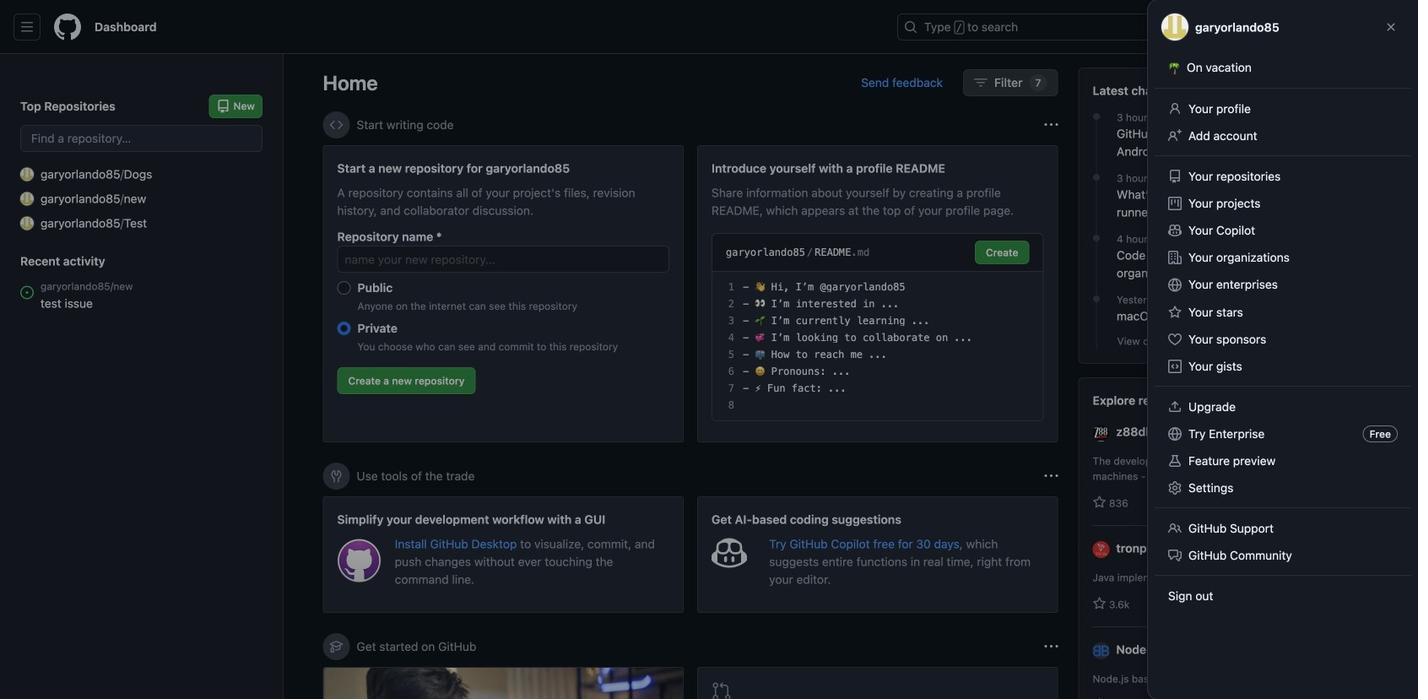 Task type: describe. For each thing, give the bounding box(es) containing it.
star image
[[1093, 496, 1107, 509]]

explore repositories navigation
[[1079, 377, 1379, 699]]

triangle down image
[[1246, 20, 1259, 34]]

account element
[[0, 54, 284, 699]]

3 dot fill image from the top
[[1090, 292, 1104, 306]]



Task type: vqa. For each thing, say whether or not it's contained in the screenshot.
Feature Release Label: Beta element
no



Task type: locate. For each thing, give the bounding box(es) containing it.
dot fill image
[[1090, 110, 1104, 123]]

command palette image
[[1173, 20, 1186, 34]]

homepage image
[[54, 14, 81, 41]]

dot fill image
[[1090, 171, 1104, 184], [1090, 231, 1104, 245], [1090, 292, 1104, 306]]

2 dot fill image from the top
[[1090, 231, 1104, 245]]

2 vertical spatial dot fill image
[[1090, 292, 1104, 306]]

1 dot fill image from the top
[[1090, 171, 1104, 184]]

1 vertical spatial dot fill image
[[1090, 231, 1104, 245]]

star image
[[1093, 597, 1107, 611]]

plus image
[[1225, 20, 1239, 34]]

explore element
[[1079, 68, 1379, 699]]

0 vertical spatial dot fill image
[[1090, 171, 1104, 184]]



